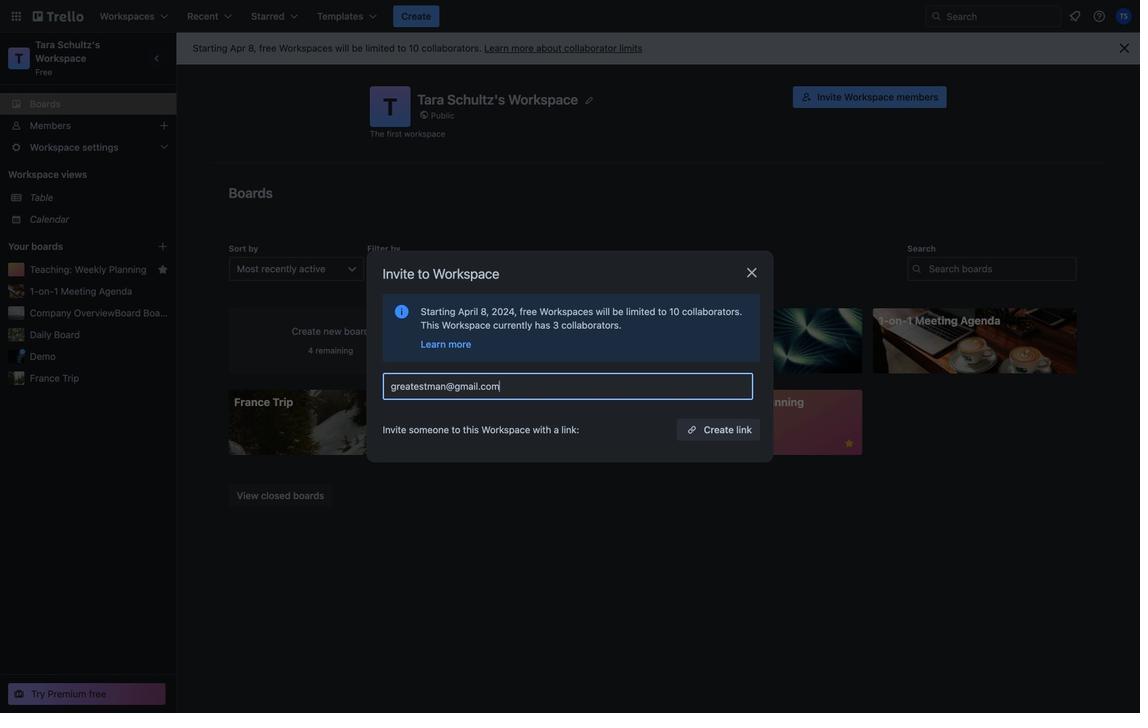 Task type: vqa. For each thing, say whether or not it's contained in the screenshot.
Workspaces to the right
no



Task type: locate. For each thing, give the bounding box(es) containing it.
sm image
[[417, 357, 430, 371]]

Email address or name text field
[[391, 377, 751, 396]]

tara schultz (taraschultz7) image
[[1116, 8, 1133, 24]]

add board image
[[158, 241, 168, 252]]

search image
[[932, 11, 943, 22]]

Search field
[[943, 7, 1061, 26]]



Task type: describe. For each thing, give the bounding box(es) containing it.
Search boards text field
[[908, 257, 1078, 281]]

open information menu image
[[1093, 10, 1107, 23]]

workspace navigation collapse icon image
[[148, 49, 167, 68]]

primary element
[[0, 0, 1141, 33]]

0 notifications image
[[1068, 8, 1084, 24]]

close image
[[744, 265, 761, 281]]

your boards with 6 items element
[[8, 238, 137, 255]]

starred icon image
[[158, 264, 168, 275]]



